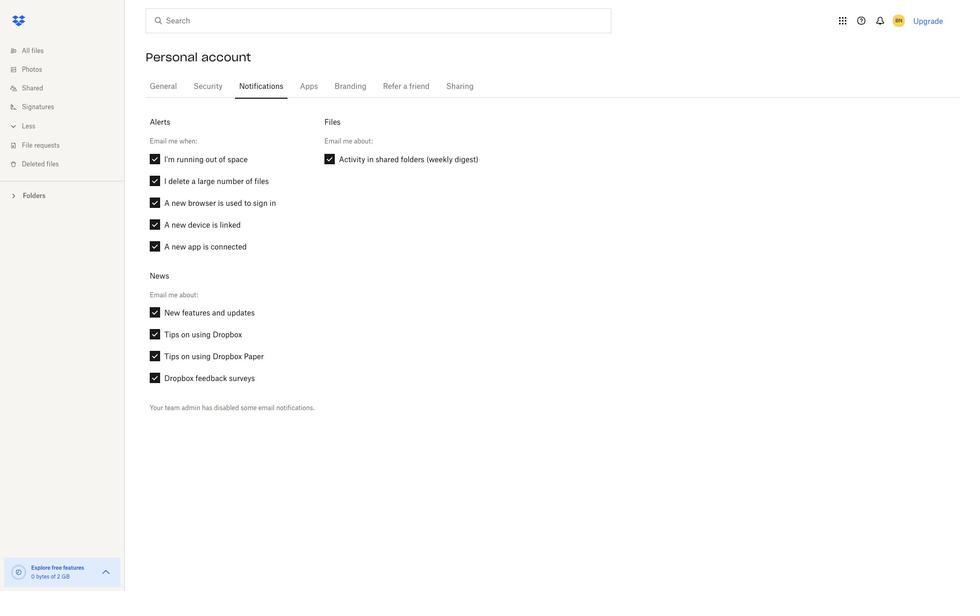 Task type: describe. For each thing, give the bounding box(es) containing it.
email me when :
[[150, 138, 197, 145]]

bn button
[[891, 12, 908, 29]]

your team admin has disabled some email notifications.
[[150, 404, 315, 412]]

all files
[[22, 48, 44, 54]]

photos
[[22, 67, 42, 73]]

running
[[177, 155, 204, 164]]

has
[[202, 404, 213, 412]]

dropbox for tips on using dropbox
[[213, 330, 242, 339]]

: for alerts
[[196, 138, 197, 145]]

linked
[[220, 220, 241, 229]]

team
[[165, 404, 180, 412]]

2 vertical spatial dropbox
[[164, 374, 194, 383]]

using for tips on using dropbox
[[192, 330, 211, 339]]

list containing all files
[[0, 35, 125, 181]]

security
[[194, 83, 223, 91]]

files for all files
[[32, 48, 44, 54]]

files
[[325, 118, 341, 126]]

and
[[212, 309, 225, 317]]

to
[[244, 199, 251, 207]]

dropbox image
[[8, 10, 29, 31]]

new for app
[[172, 242, 186, 251]]

a for a new browser is used to sign in
[[164, 199, 170, 207]]

upgrade
[[914, 16, 944, 25]]

general tab
[[146, 74, 181, 99]]

photos link
[[8, 60, 125, 79]]

tips for tips on using dropbox
[[164, 330, 179, 339]]

requests
[[34, 143, 60, 149]]

tab list containing general
[[146, 73, 960, 99]]

your
[[150, 404, 163, 412]]

about for news
[[179, 291, 197, 299]]

branding tab
[[331, 74, 371, 99]]

a for a new device is linked
[[164, 220, 170, 229]]

explore
[[31, 565, 51, 571]]

me for alerts
[[168, 138, 178, 145]]

sign
[[253, 199, 268, 207]]

alerts
[[150, 118, 170, 126]]

less image
[[8, 121, 19, 132]]

email for alerts
[[150, 138, 167, 145]]

general
[[150, 83, 177, 91]]

signatures link
[[8, 98, 125, 117]]

dropbox feedback surveys
[[164, 374, 255, 383]]

refer a friend
[[383, 83, 430, 91]]

friend
[[410, 83, 430, 91]]

admin
[[182, 404, 200, 412]]

shared
[[22, 85, 43, 92]]

space
[[228, 155, 248, 164]]

less
[[22, 123, 35, 130]]

tips on using dropbox paper
[[164, 352, 264, 361]]

when
[[179, 138, 196, 145]]

account
[[201, 50, 251, 65]]

is for device
[[212, 220, 218, 229]]

Search text field
[[166, 15, 590, 27]]

feedback
[[196, 374, 227, 383]]

connected
[[211, 242, 247, 251]]

used
[[226, 199, 242, 207]]

in inside "alerts" group
[[270, 199, 276, 207]]

new features and updates
[[164, 309, 255, 317]]

: for news
[[197, 291, 198, 299]]

out
[[206, 155, 217, 164]]

apps
[[300, 83, 318, 91]]

on for tips on using dropbox paper
[[181, 352, 190, 361]]

features inside "explore free features 0 bytes of 2 gb"
[[63, 565, 84, 571]]

updates
[[227, 309, 255, 317]]

device
[[188, 220, 210, 229]]

files for deleted files
[[47, 161, 59, 168]]

notifications
[[239, 83, 284, 91]]

personal
[[146, 50, 198, 65]]

all files link
[[8, 42, 125, 60]]

1 horizontal spatial of
[[219, 155, 226, 164]]

a inside 'refer a friend' tab
[[404, 83, 408, 91]]

all
[[22, 48, 30, 54]]

alerts group
[[146, 154, 312, 263]]

branding
[[335, 83, 367, 91]]

apps tab
[[296, 74, 322, 99]]

a new browser is used to sign in
[[164, 199, 276, 207]]

browser
[[188, 199, 216, 207]]

a new app is connected
[[164, 242, 247, 251]]

activity
[[339, 155, 365, 164]]

folders button
[[0, 188, 125, 203]]

surveys
[[229, 374, 255, 383]]

large
[[198, 177, 215, 186]]

dropbox for tips on using dropbox paper
[[213, 352, 242, 361]]

new for device
[[172, 220, 186, 229]]

file requests
[[22, 143, 60, 149]]

using for tips on using dropbox paper
[[192, 352, 211, 361]]

of for a
[[246, 177, 253, 186]]



Task type: vqa. For each thing, say whether or not it's contained in the screenshot.
videos
no



Task type: locate. For each thing, give the bounding box(es) containing it.
2 vertical spatial files
[[255, 177, 269, 186]]

signatures
[[22, 104, 54, 110]]

tips down the 'tips on using dropbox'
[[164, 352, 179, 361]]

features up gb
[[63, 565, 84, 571]]

1 vertical spatial dropbox
[[213, 352, 242, 361]]

0 vertical spatial new
[[172, 199, 186, 207]]

about up activity
[[354, 138, 371, 145]]

sharing tab
[[442, 74, 478, 99]]

2 tips from the top
[[164, 352, 179, 361]]

new
[[172, 199, 186, 207], [172, 220, 186, 229], [172, 242, 186, 251]]

0 vertical spatial a
[[404, 83, 408, 91]]

folders
[[401, 155, 425, 164]]

list
[[0, 35, 125, 181]]

1 vertical spatial files
[[47, 161, 59, 168]]

dropbox up team
[[164, 374, 194, 383]]

0 vertical spatial of
[[219, 155, 226, 164]]

email for files
[[325, 138, 342, 145]]

1 using from the top
[[192, 330, 211, 339]]

a
[[164, 199, 170, 207], [164, 220, 170, 229], [164, 242, 170, 251]]

me for files
[[343, 138, 353, 145]]

0 vertical spatial about
[[354, 138, 371, 145]]

new left 'device'
[[172, 220, 186, 229]]

of right number
[[246, 177, 253, 186]]

1 vertical spatial on
[[181, 352, 190, 361]]

shared link
[[8, 79, 125, 98]]

1 horizontal spatial files
[[47, 161, 59, 168]]

0 vertical spatial on
[[181, 330, 190, 339]]

1 vertical spatial email me about :
[[150, 291, 198, 299]]

new for browser
[[172, 199, 186, 207]]

in right sign
[[270, 199, 276, 207]]

a for a new app is connected
[[164, 242, 170, 251]]

using
[[192, 330, 211, 339], [192, 352, 211, 361]]

a left large
[[192, 177, 196, 186]]

sharing
[[447, 83, 474, 91]]

files
[[32, 48, 44, 54], [47, 161, 59, 168], [255, 177, 269, 186]]

is for app
[[203, 242, 209, 251]]

tab list
[[146, 73, 960, 99]]

free
[[52, 565, 62, 571]]

paper
[[244, 352, 264, 361]]

2
[[57, 575, 60, 580]]

1 vertical spatial is
[[212, 220, 218, 229]]

0 vertical spatial dropbox
[[213, 330, 242, 339]]

using down the 'tips on using dropbox'
[[192, 352, 211, 361]]

email me about :
[[325, 138, 373, 145], [150, 291, 198, 299]]

notifications.
[[276, 404, 315, 412]]

a right 'refer'
[[404, 83, 408, 91]]

deleted files
[[22, 161, 59, 168]]

a left app
[[164, 242, 170, 251]]

0 horizontal spatial features
[[63, 565, 84, 571]]

1 vertical spatial new
[[172, 220, 186, 229]]

0 vertical spatial is
[[218, 199, 224, 207]]

2 horizontal spatial of
[[246, 177, 253, 186]]

a inside "alerts" group
[[192, 177, 196, 186]]

tips down the new
[[164, 330, 179, 339]]

a
[[404, 83, 408, 91], [192, 177, 196, 186]]

features left 'and'
[[182, 309, 210, 317]]

digest)
[[455, 155, 479, 164]]

new left app
[[172, 242, 186, 251]]

3 a from the top
[[164, 242, 170, 251]]

i'm
[[164, 155, 175, 164]]

folders
[[23, 192, 46, 200]]

on
[[181, 330, 190, 339], [181, 352, 190, 361]]

me up the new
[[168, 291, 178, 299]]

a down the i
[[164, 199, 170, 207]]

2 using from the top
[[192, 352, 211, 361]]

0 horizontal spatial of
[[51, 575, 56, 580]]

2 horizontal spatial files
[[255, 177, 269, 186]]

me left when
[[168, 138, 178, 145]]

email
[[150, 138, 167, 145], [325, 138, 342, 145], [150, 291, 167, 299]]

deleted
[[22, 161, 45, 168]]

news group
[[146, 308, 312, 395]]

2 vertical spatial a
[[164, 242, 170, 251]]

is for browser
[[218, 199, 224, 207]]

news
[[150, 271, 169, 280]]

2 vertical spatial is
[[203, 242, 209, 251]]

:
[[196, 138, 197, 145], [371, 138, 373, 145], [197, 291, 198, 299]]

files inside "alerts" group
[[255, 177, 269, 186]]

files up sign
[[255, 177, 269, 186]]

activity in shared folders (weekly digest)
[[339, 155, 479, 164]]

1 vertical spatial tips
[[164, 352, 179, 361]]

security tab
[[190, 74, 227, 99]]

2 vertical spatial new
[[172, 242, 186, 251]]

dropbox
[[213, 330, 242, 339], [213, 352, 242, 361], [164, 374, 194, 383]]

about for files
[[354, 138, 371, 145]]

0 vertical spatial files
[[32, 48, 44, 54]]

features
[[182, 309, 210, 317], [63, 565, 84, 571]]

1 vertical spatial using
[[192, 352, 211, 361]]

deleted files link
[[8, 155, 125, 174]]

tips for tips on using dropbox paper
[[164, 352, 179, 361]]

i
[[164, 177, 167, 186]]

in
[[367, 155, 374, 164], [270, 199, 276, 207]]

features inside 'news' group
[[182, 309, 210, 317]]

1 horizontal spatial features
[[182, 309, 210, 317]]

2 new from the top
[[172, 220, 186, 229]]

dropbox up surveys
[[213, 352, 242, 361]]

email me about : for news
[[150, 291, 198, 299]]

explore free features 0 bytes of 2 gb
[[31, 565, 84, 580]]

gb
[[62, 575, 70, 580]]

0 horizontal spatial a
[[192, 177, 196, 186]]

app
[[188, 242, 201, 251]]

1 vertical spatial features
[[63, 565, 84, 571]]

new down delete
[[172, 199, 186, 207]]

i delete a large number of files
[[164, 177, 269, 186]]

email down news
[[150, 291, 167, 299]]

file
[[22, 143, 33, 149]]

2 vertical spatial of
[[51, 575, 56, 580]]

email down alerts
[[150, 138, 167, 145]]

me up activity
[[343, 138, 353, 145]]

0 vertical spatial in
[[367, 155, 374, 164]]

refer
[[383, 83, 402, 91]]

1 new from the top
[[172, 199, 186, 207]]

about up the new
[[179, 291, 197, 299]]

files right "deleted"
[[47, 161, 59, 168]]

0 vertical spatial email me about :
[[325, 138, 373, 145]]

bn
[[896, 17, 903, 24]]

0 vertical spatial using
[[192, 330, 211, 339]]

on down new features and updates
[[181, 330, 190, 339]]

1 horizontal spatial a
[[404, 83, 408, 91]]

1 horizontal spatial email me about :
[[325, 138, 373, 145]]

: up running
[[196, 138, 197, 145]]

0 horizontal spatial email me about :
[[150, 291, 198, 299]]

dropbox down 'and'
[[213, 330, 242, 339]]

shared
[[376, 155, 399, 164]]

of left the '2' on the bottom of the page
[[51, 575, 56, 580]]

a left 'device'
[[164, 220, 170, 229]]

of inside "explore free features 0 bytes of 2 gb"
[[51, 575, 56, 580]]

1 horizontal spatial in
[[367, 155, 374, 164]]

1 vertical spatial a
[[192, 177, 196, 186]]

1 vertical spatial in
[[270, 199, 276, 207]]

tips on using dropbox
[[164, 330, 242, 339]]

notifications tab
[[235, 74, 288, 99]]

bytes
[[36, 575, 49, 580]]

of
[[219, 155, 226, 164], [246, 177, 253, 186], [51, 575, 56, 580]]

0
[[31, 575, 35, 580]]

email me about : up activity
[[325, 138, 373, 145]]

(weekly
[[427, 155, 453, 164]]

0 horizontal spatial files
[[32, 48, 44, 54]]

refer a friend tab
[[379, 74, 434, 99]]

2 a from the top
[[164, 220, 170, 229]]

using down new features and updates
[[192, 330, 211, 339]]

0 horizontal spatial about
[[179, 291, 197, 299]]

of for features
[[51, 575, 56, 580]]

0 horizontal spatial in
[[270, 199, 276, 207]]

number
[[217, 177, 244, 186]]

files right the all at the top left of the page
[[32, 48, 44, 54]]

1 tips from the top
[[164, 330, 179, 339]]

is left linked
[[212, 220, 218, 229]]

email down files
[[325, 138, 342, 145]]

on for tips on using dropbox
[[181, 330, 190, 339]]

disabled
[[214, 404, 239, 412]]

me
[[168, 138, 178, 145], [343, 138, 353, 145], [168, 291, 178, 299]]

: up new features and updates
[[197, 291, 198, 299]]

upgrade link
[[914, 16, 944, 25]]

is right app
[[203, 242, 209, 251]]

new
[[164, 309, 180, 317]]

of right out
[[219, 155, 226, 164]]

1 vertical spatial a
[[164, 220, 170, 229]]

0 vertical spatial a
[[164, 199, 170, 207]]

is
[[218, 199, 224, 207], [212, 220, 218, 229], [203, 242, 209, 251]]

: up activity in shared folders (weekly digest)
[[371, 138, 373, 145]]

1 horizontal spatial about
[[354, 138, 371, 145]]

3 new from the top
[[172, 242, 186, 251]]

i'm running out of space
[[164, 155, 248, 164]]

: for files
[[371, 138, 373, 145]]

email for news
[[150, 291, 167, 299]]

file requests link
[[8, 136, 125, 155]]

2 on from the top
[[181, 352, 190, 361]]

is left used
[[218, 199, 224, 207]]

a new device is linked
[[164, 220, 241, 229]]

1 on from the top
[[181, 330, 190, 339]]

some
[[241, 404, 257, 412]]

email
[[259, 404, 275, 412]]

quota usage element
[[10, 565, 27, 581]]

1 vertical spatial of
[[246, 177, 253, 186]]

email me about : for files
[[325, 138, 373, 145]]

in left "shared" in the top of the page
[[367, 155, 374, 164]]

1 vertical spatial about
[[179, 291, 197, 299]]

delete
[[169, 177, 190, 186]]

1 a from the top
[[164, 199, 170, 207]]

me for news
[[168, 291, 178, 299]]

0 vertical spatial tips
[[164, 330, 179, 339]]

on down the 'tips on using dropbox'
[[181, 352, 190, 361]]

email me about : up the new
[[150, 291, 198, 299]]

personal account
[[146, 50, 251, 65]]

0 vertical spatial features
[[182, 309, 210, 317]]



